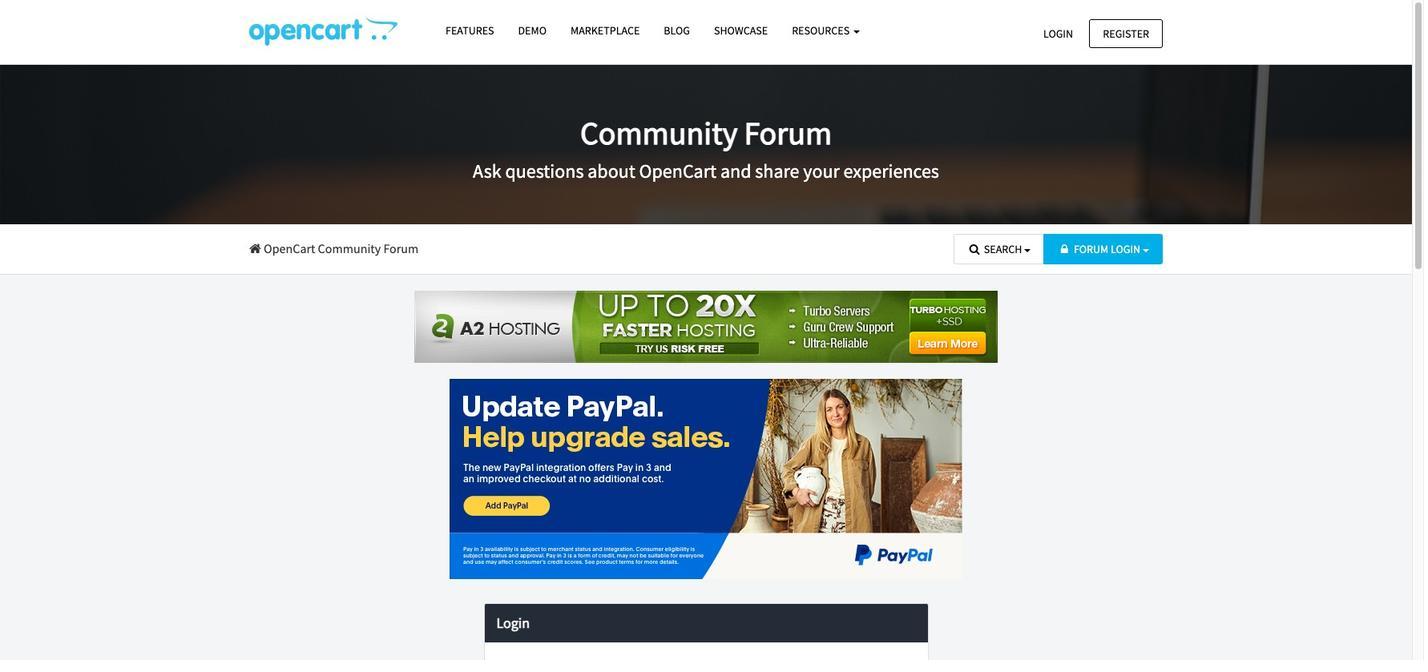 Task type: describe. For each thing, give the bounding box(es) containing it.
forum inside community forum ask questions about opencart and share your experiences
[[744, 113, 832, 153]]

blog link
[[652, 17, 702, 45]]

search
[[984, 242, 1022, 256]]

community inside community forum ask questions about opencart and share your experiences
[[580, 113, 738, 153]]

opencart community forum
[[261, 240, 419, 256]]

community forum ask questions about opencart and share your experiences
[[473, 113, 939, 184]]

showcase
[[714, 23, 768, 38]]

opencart community forum link
[[249, 240, 419, 256]]

your
[[803, 159, 840, 184]]

register
[[1103, 26, 1149, 40]]

0 horizontal spatial forum
[[383, 240, 419, 256]]

search button
[[954, 234, 1044, 265]]

home image
[[249, 242, 261, 255]]

login link
[[1030, 19, 1087, 48]]

login inside forum login "popup button"
[[1111, 242, 1141, 256]]

and
[[720, 159, 751, 184]]

share
[[755, 159, 799, 184]]

lock image
[[1057, 244, 1072, 255]]

login inside login link
[[1043, 26, 1073, 40]]

features link
[[434, 17, 506, 45]]

search image
[[967, 244, 982, 255]]

forum login button
[[1044, 234, 1163, 265]]



Task type: locate. For each thing, give the bounding box(es) containing it.
0 vertical spatial opencart
[[639, 159, 717, 184]]

paypal payment gateway image
[[450, 379, 963, 579]]

questions
[[505, 159, 584, 184]]

1 vertical spatial login
[[1111, 242, 1141, 256]]

demo
[[518, 23, 547, 38]]

community
[[580, 113, 738, 153], [318, 240, 381, 256]]

1 horizontal spatial opencart
[[639, 159, 717, 184]]

opencart
[[639, 159, 717, 184], [264, 240, 315, 256]]

forum
[[744, 113, 832, 153], [383, 240, 419, 256], [1074, 242, 1109, 256]]

features
[[446, 23, 494, 38]]

1 horizontal spatial login
[[1043, 26, 1073, 40]]

forum inside "popup button"
[[1074, 242, 1109, 256]]

register link
[[1089, 19, 1163, 48]]

2 horizontal spatial forum
[[1074, 242, 1109, 256]]

opencart inside community forum ask questions about opencart and share your experiences
[[639, 159, 717, 184]]

forum login
[[1074, 242, 1141, 256]]

marketplace link
[[559, 17, 652, 45]]

0 horizontal spatial community
[[318, 240, 381, 256]]

demo link
[[506, 17, 559, 45]]

ask
[[473, 159, 501, 184]]

2 vertical spatial login
[[497, 614, 530, 632]]

marketplace
[[571, 23, 640, 38]]

blog
[[664, 23, 690, 38]]

2 horizontal spatial login
[[1111, 242, 1141, 256]]

1 vertical spatial community
[[318, 240, 381, 256]]

about
[[588, 159, 635, 184]]

showcase link
[[702, 17, 780, 45]]

0 horizontal spatial login
[[497, 614, 530, 632]]

0 horizontal spatial opencart
[[264, 240, 315, 256]]

experiences
[[844, 159, 939, 184]]

1 horizontal spatial community
[[580, 113, 738, 153]]

resources link
[[780, 17, 872, 45]]

login
[[1043, 26, 1073, 40], [1111, 242, 1141, 256], [497, 614, 530, 632]]

1 vertical spatial opencart
[[264, 240, 315, 256]]

opencart left the and on the top right
[[639, 159, 717, 184]]

resources
[[792, 23, 852, 38]]

opencart right 'home' image
[[264, 240, 315, 256]]

0 vertical spatial community
[[580, 113, 738, 153]]

a2 hosting image
[[414, 291, 998, 363]]

0 vertical spatial login
[[1043, 26, 1073, 40]]

1 horizontal spatial forum
[[744, 113, 832, 153]]



Task type: vqa. For each thing, say whether or not it's contained in the screenshot.
my
no



